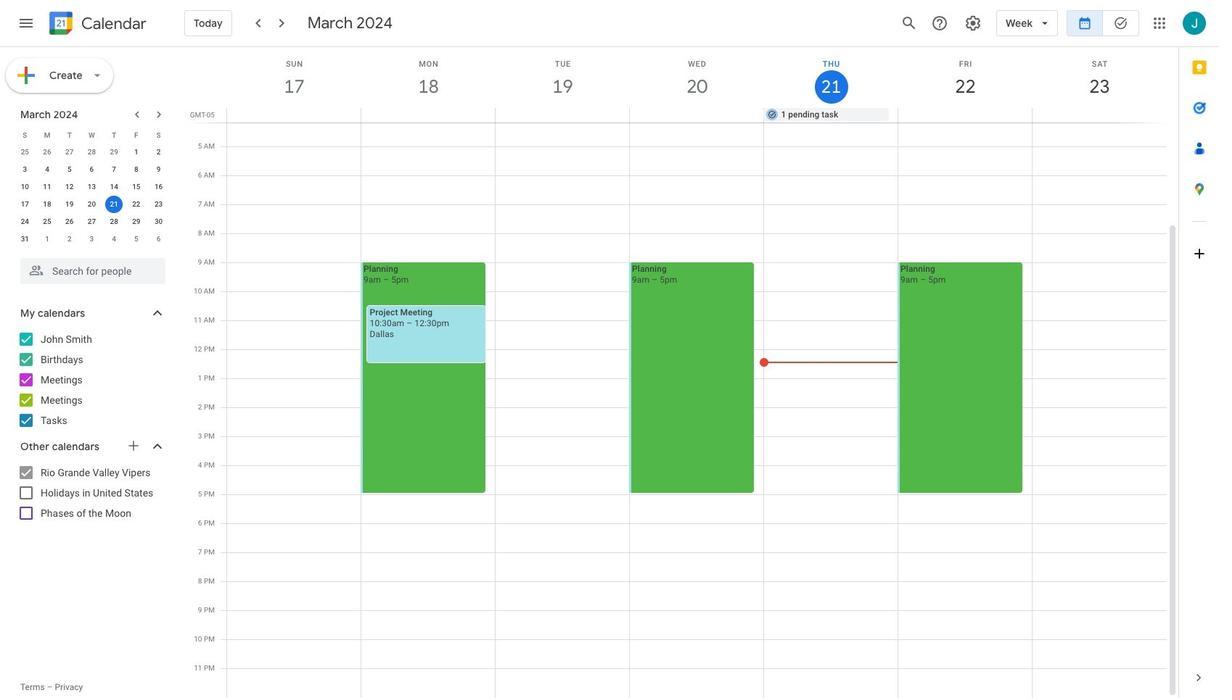 Task type: describe. For each thing, give the bounding box(es) containing it.
30 element
[[150, 213, 167, 231]]

heading inside calendar "element"
[[78, 15, 147, 32]]

4 element
[[38, 161, 56, 179]]

11 element
[[38, 179, 56, 196]]

calendar element
[[46, 9, 147, 41]]

march 2024 grid
[[14, 126, 170, 248]]

24 element
[[16, 213, 34, 231]]

19 element
[[61, 196, 78, 213]]

main drawer image
[[17, 15, 35, 32]]

6 element
[[83, 161, 100, 179]]

22 element
[[128, 196, 145, 213]]

my calendars list
[[3, 328, 180, 433]]

february 29 element
[[105, 144, 123, 161]]

29 element
[[128, 213, 145, 231]]

7 element
[[105, 161, 123, 179]]

8 element
[[128, 161, 145, 179]]

15 element
[[128, 179, 145, 196]]

13 element
[[83, 179, 100, 196]]

april 4 element
[[105, 231, 123, 248]]

26 element
[[61, 213, 78, 231]]

12 element
[[61, 179, 78, 196]]

other calendars list
[[3, 462, 180, 525]]

23 element
[[150, 196, 167, 213]]

25 element
[[38, 213, 56, 231]]

settings menu image
[[965, 15, 982, 32]]



Task type: vqa. For each thing, say whether or not it's contained in the screenshot.
6 "Element" on the left of page
yes



Task type: locate. For each thing, give the bounding box(es) containing it.
21, today element
[[105, 196, 123, 213]]

31 element
[[16, 231, 34, 248]]

14 element
[[105, 179, 123, 196]]

grid
[[186, 1, 1179, 699]]

cell inside march 2024 grid
[[103, 196, 125, 213]]

10 element
[[16, 179, 34, 196]]

february 27 element
[[61, 144, 78, 161]]

27 element
[[83, 213, 100, 231]]

9 element
[[150, 161, 167, 179]]

april 3 element
[[83, 231, 100, 248]]

28 element
[[105, 213, 123, 231]]

None search field
[[0, 253, 180, 284]]

february 26 element
[[38, 144, 56, 161]]

april 2 element
[[61, 231, 78, 248]]

1 element
[[128, 144, 145, 161]]

april 5 element
[[128, 231, 145, 248]]

17 element
[[16, 196, 34, 213]]

tab list
[[1179, 47, 1219, 658]]

cell
[[227, 1, 361, 699], [361, 1, 496, 699], [496, 1, 630, 699], [629, 1, 764, 699], [764, 1, 898, 699], [898, 1, 1033, 699], [1033, 1, 1167, 699], [227, 108, 361, 123], [361, 108, 495, 123], [495, 108, 630, 123], [630, 108, 764, 123], [898, 108, 1032, 123], [1032, 108, 1166, 123], [103, 196, 125, 213]]

3 element
[[16, 161, 34, 179]]

add other calendars image
[[126, 439, 141, 454]]

20 element
[[83, 196, 100, 213]]

april 1 element
[[38, 231, 56, 248]]

heading
[[78, 15, 147, 32]]

row
[[221, 1, 1167, 699], [221, 108, 1179, 123], [14, 126, 170, 144], [14, 144, 170, 161], [14, 161, 170, 179], [14, 179, 170, 196], [14, 196, 170, 213], [14, 213, 170, 231], [14, 231, 170, 248]]

5 element
[[61, 161, 78, 179]]

february 28 element
[[83, 144, 100, 161]]

april 6 element
[[150, 231, 167, 248]]

18 element
[[38, 196, 56, 213]]

Search for people text field
[[29, 258, 157, 284]]

february 25 element
[[16, 144, 34, 161]]

2 element
[[150, 144, 167, 161]]

row group
[[14, 144, 170, 248]]

16 element
[[150, 179, 167, 196]]



